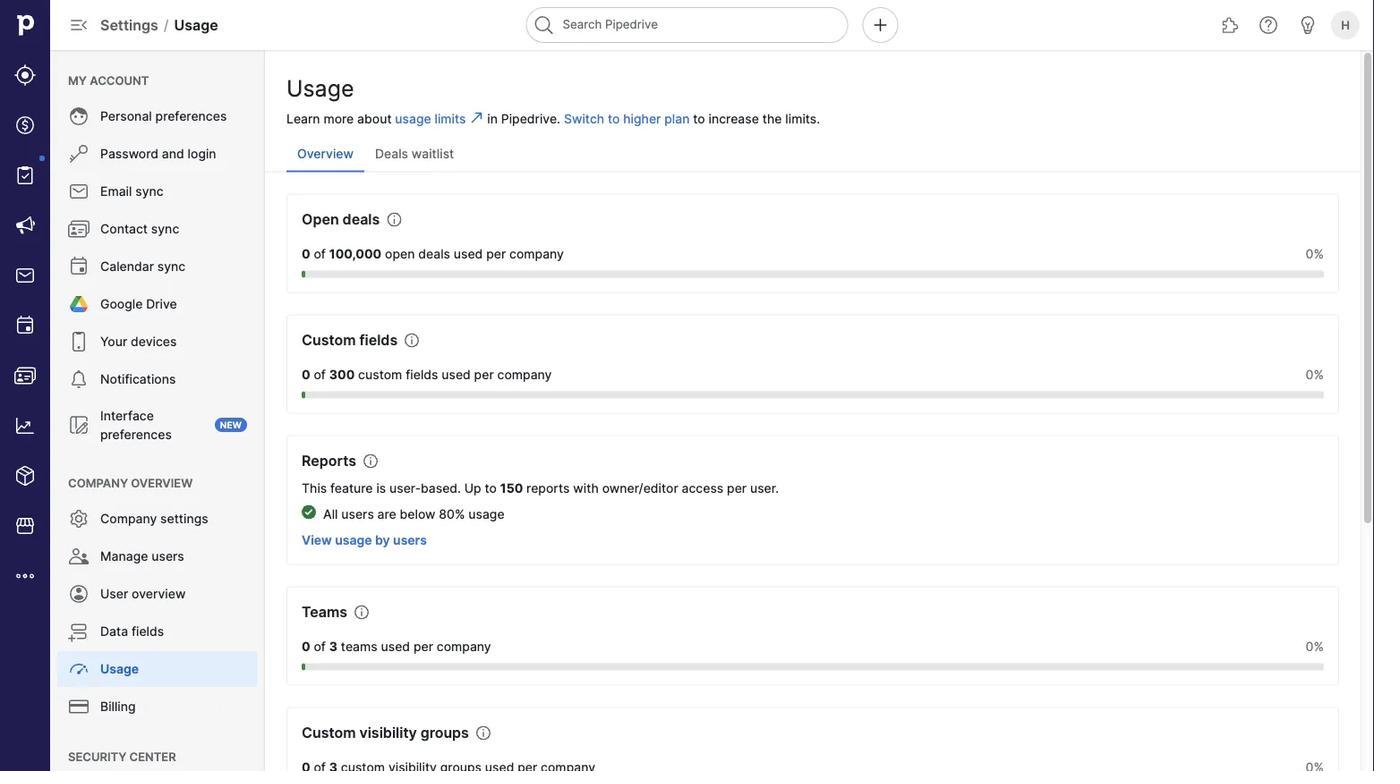 Task type: vqa. For each thing, say whether or not it's contained in the screenshot.
MOST
no



Task type: locate. For each thing, give the bounding box(es) containing it.
custom
[[302, 332, 356, 349], [302, 725, 356, 742]]

% for fields
[[1314, 368, 1324, 383]]

0 horizontal spatial info image
[[355, 606, 369, 620]]

company
[[510, 247, 564, 262], [497, 368, 552, 383], [437, 640, 491, 655]]

switch
[[564, 111, 605, 126]]

color undefined image inside usage link
[[68, 659, 90, 681]]

deals up 100,000
[[343, 211, 380, 228]]

1 horizontal spatial users
[[341, 507, 374, 523]]

0 horizontal spatial users
[[152, 549, 184, 565]]

color undefined image left google
[[68, 294, 90, 315]]

color undefined image inside your devices link
[[68, 331, 90, 353]]

to for this feature is user-based. up to 150 reports with owner/editor access per user.
[[485, 481, 497, 497]]

1 vertical spatial of
[[314, 368, 326, 383]]

password and login
[[100, 146, 216, 162]]

home image
[[12, 12, 39, 39]]

color undefined image for your
[[68, 331, 90, 353]]

user
[[100, 587, 128, 602]]

data
[[100, 625, 128, 640]]

1 vertical spatial deals
[[418, 247, 450, 262]]

fields
[[359, 332, 398, 349], [406, 368, 438, 383], [132, 625, 164, 640]]

color undefined image inside google drive link
[[68, 294, 90, 315]]

custom for custom fields
[[302, 332, 356, 349]]

users down company settings link
[[152, 549, 184, 565]]

color undefined image left calendar
[[68, 256, 90, 278]]

info image up open
[[387, 213, 401, 227]]

0 horizontal spatial to
[[485, 481, 497, 497]]

1 custom from the top
[[302, 332, 356, 349]]

2 color undefined image from the top
[[68, 181, 90, 202]]

teams
[[341, 640, 378, 655]]

color undefined image for personal
[[68, 106, 90, 127]]

notifications
[[100, 372, 176, 387]]

sync up calendar sync link
[[151, 222, 179, 237]]

1 color undefined image from the top
[[68, 106, 90, 127]]

used for fields
[[442, 368, 471, 383]]

waitlist
[[412, 146, 454, 161]]

5 color undefined image from the top
[[68, 509, 90, 530]]

used for deals
[[454, 247, 483, 262]]

quick add image
[[870, 14, 891, 36]]

with
[[573, 481, 599, 497]]

company for custom fields
[[497, 368, 552, 383]]

color undefined image for data
[[68, 621, 90, 643]]

color undefined image inside the manage users link
[[68, 546, 90, 568]]

insights image
[[14, 415, 36, 437]]

users for manage users
[[152, 549, 184, 565]]

usage up learn
[[287, 75, 354, 102]]

company up the company settings
[[68, 476, 128, 490]]

groups
[[421, 725, 469, 742]]

2 horizontal spatial usage
[[287, 75, 354, 102]]

color undefined image for interface
[[68, 415, 90, 436]]

8 color undefined image from the top
[[68, 659, 90, 681]]

1 vertical spatial fields
[[406, 368, 438, 383]]

products image
[[14, 466, 36, 487]]

color undefined image inside company settings link
[[68, 509, 90, 530]]

2 of from the top
[[314, 368, 326, 383]]

and
[[162, 146, 184, 162]]

settings / usage
[[100, 16, 218, 34]]

preferences
[[155, 109, 227, 124], [100, 427, 172, 442]]

users down feature
[[341, 507, 374, 523]]

3 color undefined image from the top
[[68, 331, 90, 353]]

company inside 'menu item'
[[100, 512, 157, 527]]

fields right data
[[132, 625, 164, 640]]

marketplace image
[[14, 516, 36, 537]]

% for deals
[[1314, 247, 1324, 262]]

usage left by
[[335, 533, 372, 549]]

limits
[[435, 111, 466, 126]]

2 vertical spatial usage
[[100, 662, 139, 677]]

company down company overview
[[100, 512, 157, 527]]

users
[[341, 507, 374, 523], [393, 533, 427, 549], [152, 549, 184, 565]]

color undefined image inside password and login link
[[68, 143, 90, 165]]

0 horizontal spatial info image
[[364, 455, 378, 469]]

0 vertical spatial used
[[454, 247, 483, 262]]

3 of from the top
[[314, 640, 326, 655]]

color undefined image inside email sync link
[[68, 181, 90, 202]]

used right teams
[[381, 640, 410, 655]]

2 vertical spatial company
[[437, 640, 491, 655]]

2 horizontal spatial info image
[[405, 334, 419, 348]]

fields for custom fields
[[359, 332, 398, 349]]

0 vertical spatial preferences
[[155, 109, 227, 124]]

0 % for fields
[[1306, 368, 1324, 383]]

campaigns image
[[14, 215, 36, 236]]

of down open
[[314, 247, 326, 262]]

preferences for interface
[[100, 427, 172, 442]]

color undefined image inside calendar sync link
[[68, 256, 90, 278]]

overview up data fields link in the bottom left of the page
[[132, 587, 186, 602]]

overview for user overview
[[132, 587, 186, 602]]

0 vertical spatial info image
[[387, 213, 401, 227]]

1 horizontal spatial fields
[[359, 332, 398, 349]]

to left the higher
[[608, 111, 620, 126]]

your
[[100, 334, 127, 350]]

1 vertical spatial custom
[[302, 725, 356, 742]]

2 vertical spatial fields
[[132, 625, 164, 640]]

1 vertical spatial %
[[1314, 368, 1324, 383]]

1 vertical spatial info image
[[476, 727, 491, 741]]

overview link
[[287, 136, 364, 172]]

1 horizontal spatial info image
[[476, 727, 491, 741]]

info image up teams
[[355, 606, 369, 620]]

h
[[1341, 18, 1350, 32]]

per
[[486, 247, 506, 262], [474, 368, 494, 383], [727, 481, 747, 497], [414, 640, 433, 655]]

preferences up login
[[155, 109, 227, 124]]

sync for email sync
[[135, 184, 164, 199]]

sync up drive at the left of page
[[157, 259, 186, 274]]

6 color undefined image from the top
[[68, 546, 90, 568]]

0 vertical spatial sync
[[135, 184, 164, 199]]

info image for deals
[[387, 213, 401, 227]]

0 vertical spatial users
[[341, 507, 374, 523]]

0 vertical spatial 0 %
[[1306, 247, 1324, 262]]

1 vertical spatial used
[[442, 368, 471, 383]]

color undefined image inside personal preferences link
[[68, 106, 90, 127]]

0 %
[[1306, 247, 1324, 262], [1306, 368, 1324, 383], [1306, 640, 1324, 655]]

0 horizontal spatial fields
[[132, 625, 164, 640]]

1 vertical spatial sync
[[151, 222, 179, 237]]

user.
[[750, 481, 779, 497]]

color undefined image up campaigns image
[[14, 165, 36, 186]]

info image
[[364, 455, 378, 469], [476, 727, 491, 741]]

data fields link
[[57, 614, 258, 650]]

preferences down interface
[[100, 427, 172, 442]]

0 vertical spatial of
[[314, 247, 326, 262]]

users inside "menu"
[[152, 549, 184, 565]]

calendar
[[100, 259, 154, 274]]

color undefined image inside data fields link
[[68, 621, 90, 643]]

2 vertical spatial 0 %
[[1306, 640, 1324, 655]]

0 vertical spatial fields
[[359, 332, 398, 349]]

usage down up
[[469, 507, 505, 523]]

color undefined image left password
[[68, 143, 90, 165]]

0 vertical spatial info image
[[364, 455, 378, 469]]

fields right custom
[[406, 368, 438, 383]]

email sync
[[100, 184, 164, 199]]

company
[[68, 476, 128, 490], [100, 512, 157, 527]]

menu
[[0, 0, 50, 772], [50, 50, 265, 772]]

2 vertical spatial sync
[[157, 259, 186, 274]]

80%
[[439, 507, 465, 523]]

color undefined image
[[68, 106, 90, 127], [68, 181, 90, 202], [68, 331, 90, 353], [68, 415, 90, 436], [68, 509, 90, 530], [68, 546, 90, 568], [68, 621, 90, 643], [68, 659, 90, 681], [68, 697, 90, 718]]

2 % from the top
[[1314, 368, 1324, 383]]

color undefined image inside the user overview link
[[68, 584, 90, 605]]

0 vertical spatial deals
[[343, 211, 380, 228]]

of left 300
[[314, 368, 326, 383]]

of left 3
[[314, 640, 326, 655]]

0 of 300 custom fields used per company
[[302, 368, 552, 383]]

9 color undefined image from the top
[[68, 697, 90, 718]]

0
[[302, 247, 310, 262], [1306, 247, 1314, 262], [302, 368, 310, 383], [1306, 368, 1314, 383], [302, 640, 310, 655], [1306, 640, 1314, 655]]

1 horizontal spatial usage
[[395, 111, 431, 126]]

1 vertical spatial usage
[[469, 507, 505, 523]]

1 vertical spatial overview
[[132, 587, 186, 602]]

leads image
[[14, 64, 36, 86]]

2 vertical spatial of
[[314, 640, 326, 655]]

sync right email
[[135, 184, 164, 199]]

2 horizontal spatial to
[[693, 111, 705, 126]]

company settings menu item
[[50, 501, 265, 537]]

quick help image
[[1258, 14, 1280, 36]]

0 horizontal spatial usage
[[100, 662, 139, 677]]

1 vertical spatial preferences
[[100, 427, 172, 442]]

company settings
[[100, 512, 208, 527]]

owner/editor
[[602, 481, 678, 497]]

to right up
[[485, 481, 497, 497]]

0 vertical spatial usage
[[395, 111, 431, 126]]

interface
[[100, 408, 154, 424]]

7 color undefined image from the top
[[68, 621, 90, 643]]

google drive link
[[57, 287, 258, 322]]

users for all users are below 80% usage
[[341, 507, 374, 523]]

0 vertical spatial %
[[1314, 247, 1324, 262]]

used right custom
[[442, 368, 471, 383]]

company settings link
[[57, 501, 258, 537]]

0 vertical spatial company
[[510, 247, 564, 262]]

account
[[90, 73, 149, 87]]

of
[[314, 247, 326, 262], [314, 368, 326, 383], [314, 640, 326, 655]]

to for in pipedrive. switch to higher plan to increase the limits.
[[693, 111, 705, 126]]

0 vertical spatial custom
[[302, 332, 356, 349]]

about
[[357, 111, 392, 126]]

devices
[[131, 334, 177, 350]]

custom up 300
[[302, 332, 356, 349]]

view usage by users
[[302, 533, 427, 549]]

color undefined image inside notifications link
[[68, 369, 90, 390]]

in pipedrive. switch to higher plan to increase the limits.
[[487, 111, 820, 126]]

deals waitlist link
[[364, 136, 465, 172]]

login
[[188, 146, 216, 162]]

access
[[682, 481, 724, 497]]

3
[[329, 640, 338, 655]]

the
[[763, 111, 782, 126]]

1 % from the top
[[1314, 247, 1324, 262]]

info image up 0 of 300 custom fields used per company on the left of page
[[405, 334, 419, 348]]

0 vertical spatial overview
[[131, 476, 193, 490]]

fields up custom
[[359, 332, 398, 349]]

2 vertical spatial users
[[152, 549, 184, 565]]

2 0 % from the top
[[1306, 368, 1324, 383]]

0 vertical spatial company
[[68, 476, 128, 490]]

1 vertical spatial company
[[100, 512, 157, 527]]

info image
[[387, 213, 401, 227], [405, 334, 419, 348], [355, 606, 369, 620]]

limits.
[[786, 111, 820, 126]]

reports
[[527, 481, 570, 497]]

1 vertical spatial info image
[[405, 334, 419, 348]]

deals right open
[[418, 247, 450, 262]]

color undefined image left contact
[[68, 218, 90, 240]]

contacts image
[[14, 365, 36, 387]]

2 horizontal spatial fields
[[406, 368, 438, 383]]

your devices link
[[57, 324, 258, 360]]

custom left visibility
[[302, 725, 356, 742]]

used right open
[[454, 247, 483, 262]]

1 horizontal spatial info image
[[387, 213, 401, 227]]

all
[[323, 507, 338, 523]]

increase
[[709, 111, 759, 126]]

to
[[608, 111, 620, 126], [693, 111, 705, 126], [485, 481, 497, 497]]

info image right "groups"
[[476, 727, 491, 741]]

deals
[[343, 211, 380, 228], [418, 247, 450, 262]]

0 horizontal spatial usage
[[335, 533, 372, 549]]

activities image
[[14, 315, 36, 337]]

fields inside "menu"
[[132, 625, 164, 640]]

usage up billing
[[100, 662, 139, 677]]

sales assistant image
[[1297, 14, 1319, 36]]

2 vertical spatial %
[[1314, 640, 1324, 655]]

calendar sync
[[100, 259, 186, 274]]

more image
[[14, 566, 36, 587]]

menu toggle image
[[68, 14, 90, 36]]

deals waitlist
[[375, 146, 454, 161]]

2 horizontal spatial usage
[[469, 507, 505, 523]]

billing
[[100, 700, 136, 715]]

color undefined image left user
[[68, 584, 90, 605]]

color undefined image right 'contacts' image
[[68, 369, 90, 390]]

to right plan
[[693, 111, 705, 126]]

4 color undefined image from the top
[[68, 415, 90, 436]]

1 horizontal spatial deals
[[418, 247, 450, 262]]

info image up is
[[364, 455, 378, 469]]

used
[[454, 247, 483, 262], [442, 368, 471, 383], [381, 640, 410, 655]]

custom fields
[[302, 332, 398, 349]]

2 custom from the top
[[302, 725, 356, 742]]

color undefined image
[[68, 143, 90, 165], [14, 165, 36, 186], [68, 218, 90, 240], [68, 256, 90, 278], [68, 294, 90, 315], [68, 369, 90, 390], [68, 584, 90, 605]]

personal preferences link
[[57, 98, 258, 134]]

overview
[[297, 146, 354, 161]]

calendar sync link
[[57, 249, 258, 285]]

color undefined image for calendar sync
[[68, 256, 90, 278]]

google
[[100, 297, 143, 312]]

company for company settings
[[100, 512, 157, 527]]

1 of from the top
[[314, 247, 326, 262]]

usage up deals waitlist link
[[395, 111, 431, 126]]

0 of 100,000 open deals used per company
[[302, 247, 564, 262]]

usage
[[395, 111, 431, 126], [469, 507, 505, 523], [335, 533, 372, 549]]

color undefined image inside contact sync link
[[68, 218, 90, 240]]

visibility
[[359, 725, 417, 742]]

pipedrive.
[[501, 111, 561, 126]]

users down the all users are below 80% usage
[[393, 533, 427, 549]]

1 vertical spatial 0 %
[[1306, 368, 1324, 383]]

1 vertical spatial company
[[497, 368, 552, 383]]

usage right the / on the left top of page
[[174, 16, 218, 34]]

overview inside the user overview link
[[132, 587, 186, 602]]

0 vertical spatial usage
[[174, 16, 218, 34]]

higher
[[623, 111, 661, 126]]

2 horizontal spatial users
[[393, 533, 427, 549]]

security
[[68, 750, 127, 764]]

of for custom
[[314, 368, 326, 383]]

overview up company settings 'menu item'
[[131, 476, 193, 490]]

1 0 % from the top
[[1306, 247, 1324, 262]]

1 vertical spatial users
[[393, 533, 427, 549]]



Task type: describe. For each thing, give the bounding box(es) containing it.
my account
[[68, 73, 149, 87]]

info image for reports
[[364, 455, 378, 469]]

switch to higher plan link
[[564, 111, 690, 126]]

deals
[[375, 146, 408, 161]]

plan
[[665, 111, 690, 126]]

color undefined image for company
[[68, 509, 90, 530]]

view
[[302, 533, 332, 549]]

reports
[[302, 453, 356, 470]]

company for open deals
[[510, 247, 564, 262]]

3 % from the top
[[1314, 640, 1324, 655]]

usage limits link
[[395, 111, 466, 126]]

2 vertical spatial usage
[[335, 533, 372, 549]]

manage users
[[100, 549, 184, 565]]

feature
[[330, 481, 373, 497]]

notifications link
[[57, 362, 258, 398]]

3 0 % from the top
[[1306, 640, 1324, 655]]

open deals
[[302, 211, 380, 228]]

new
[[220, 420, 242, 431]]

company overview
[[68, 476, 193, 490]]

color positive image
[[302, 506, 316, 520]]

of for open
[[314, 247, 326, 262]]

manage users link
[[57, 539, 258, 575]]

data fields
[[100, 625, 164, 640]]

menu containing personal preferences
[[50, 50, 265, 772]]

below
[[400, 507, 436, 523]]

100,000
[[329, 247, 382, 262]]

h button
[[1328, 7, 1364, 43]]

this
[[302, 481, 327, 497]]

color active image
[[469, 111, 484, 125]]

based.
[[421, 481, 461, 497]]

color undefined image inside billing link
[[68, 697, 90, 718]]

contact sync
[[100, 222, 179, 237]]

personal preferences
[[100, 109, 227, 124]]

color undefined image for user overview
[[68, 584, 90, 605]]

1 horizontal spatial usage
[[174, 16, 218, 34]]

fields for data fields
[[132, 625, 164, 640]]

manage
[[100, 549, 148, 565]]

up
[[464, 481, 481, 497]]

your devices
[[100, 334, 177, 350]]

open
[[385, 247, 415, 262]]

email
[[100, 184, 132, 199]]

personal
[[100, 109, 152, 124]]

Search Pipedrive field
[[526, 7, 848, 43]]

center
[[129, 750, 176, 764]]

password
[[100, 146, 158, 162]]

all users are below 80% usage
[[323, 507, 505, 523]]

usage inside usage link
[[100, 662, 139, 677]]

this feature is user-based. up to 150 reports with owner/editor access per user.
[[302, 481, 779, 497]]

learn
[[287, 111, 320, 126]]

by
[[375, 533, 390, 549]]

preferences for personal
[[155, 109, 227, 124]]

drive
[[146, 297, 177, 312]]

interface preferences
[[100, 408, 172, 442]]

settings
[[160, 512, 208, 527]]

0 % for deals
[[1306, 247, 1324, 262]]

info image for fields
[[405, 334, 419, 348]]

color undefined image for notifications
[[68, 369, 90, 390]]

info image for custom visibility groups
[[476, 727, 491, 741]]

password and login link
[[57, 136, 258, 172]]

google drive
[[100, 297, 177, 312]]

user-
[[390, 481, 421, 497]]

2 vertical spatial used
[[381, 640, 410, 655]]

1 vertical spatial usage
[[287, 75, 354, 102]]

settings
[[100, 16, 158, 34]]

in
[[487, 111, 498, 126]]

0 of 3 teams used per company
[[302, 640, 491, 655]]

color undefined image for manage
[[68, 546, 90, 568]]

color undefined image for email
[[68, 181, 90, 202]]

company for company overview
[[68, 476, 128, 490]]

color undefined image for password and login
[[68, 143, 90, 165]]

1 horizontal spatial to
[[608, 111, 620, 126]]

usage menu item
[[50, 652, 265, 688]]

color undefined image for google drive
[[68, 294, 90, 315]]

user overview
[[100, 587, 186, 602]]

300
[[329, 368, 355, 383]]

/
[[164, 16, 169, 34]]

sync for contact sync
[[151, 222, 179, 237]]

sales inbox image
[[14, 265, 36, 287]]

teams
[[302, 604, 348, 622]]

are
[[378, 507, 396, 523]]

email sync link
[[57, 174, 258, 210]]

2 vertical spatial info image
[[355, 606, 369, 620]]

sync for calendar sync
[[157, 259, 186, 274]]

custom for custom visibility groups
[[302, 725, 356, 742]]

deals image
[[14, 115, 36, 136]]

user overview link
[[57, 577, 258, 612]]

color undefined image for contact sync
[[68, 218, 90, 240]]

contact sync link
[[57, 211, 258, 247]]

security center
[[68, 750, 176, 764]]

contact
[[100, 222, 148, 237]]

custom
[[358, 368, 402, 383]]

more
[[324, 111, 354, 126]]

billing link
[[57, 689, 258, 725]]

custom visibility groups
[[302, 725, 469, 742]]

open
[[302, 211, 339, 228]]

0 horizontal spatial deals
[[343, 211, 380, 228]]

overview for company overview
[[131, 476, 193, 490]]

150
[[500, 481, 523, 497]]

usage link
[[57, 652, 258, 688]]



